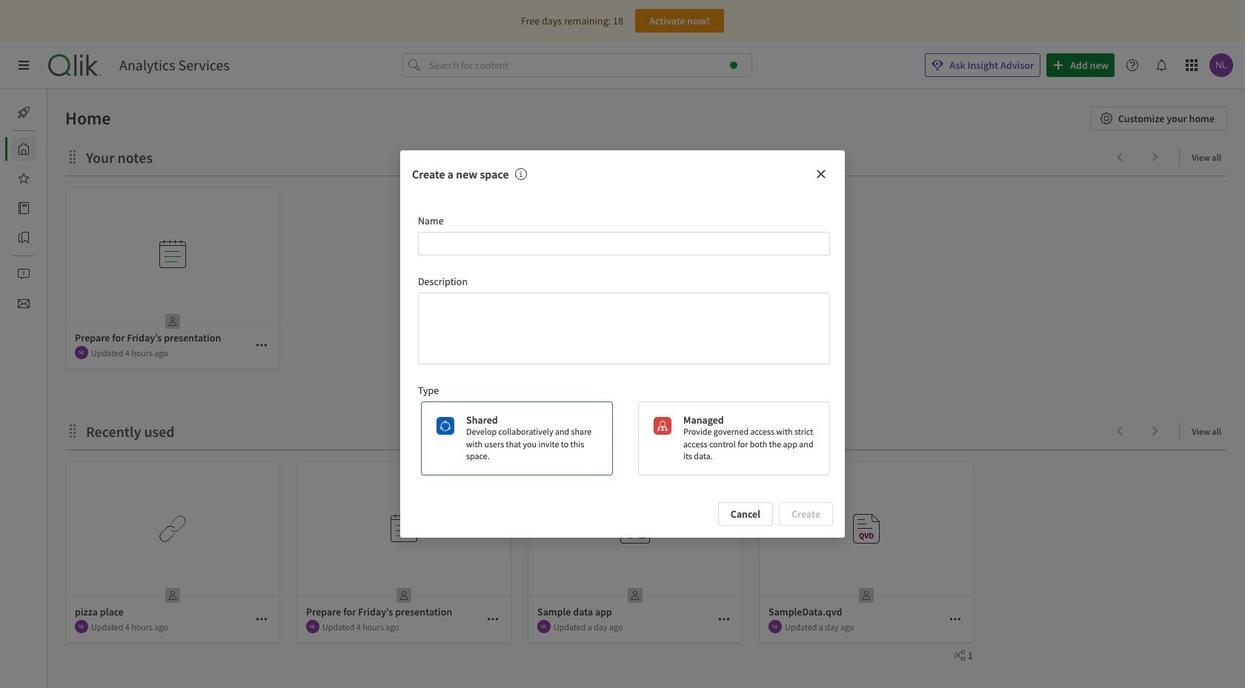 Task type: describe. For each thing, give the bounding box(es) containing it.
favorites image
[[18, 173, 30, 185]]

move collection image
[[65, 424, 80, 439]]

move collection image
[[65, 149, 80, 164]]

1 noah lott image from the left
[[75, 621, 88, 634]]

home badge image
[[730, 62, 738, 69]]

4 noah lott image from the left
[[769, 621, 782, 634]]

2 noah lott image from the left
[[306, 621, 320, 634]]

close image
[[816, 168, 828, 180]]

collections image
[[18, 232, 30, 244]]



Task type: locate. For each thing, give the bounding box(es) containing it.
subscriptions image
[[18, 298, 30, 310]]

3 noah lott image from the left
[[538, 621, 551, 634]]

main content
[[42, 89, 1246, 689]]

navigation pane element
[[0, 95, 47, 322]]

open sidebar menu image
[[18, 59, 30, 71]]

home image
[[18, 143, 30, 155]]

noah lott element
[[75, 346, 88, 360], [75, 621, 88, 634], [306, 621, 320, 634], [538, 621, 551, 634], [769, 621, 782, 634]]

dialog
[[400, 150, 845, 538]]

None text field
[[418, 232, 830, 256]]

getting started image
[[18, 107, 30, 119]]

analytics services element
[[119, 56, 230, 74]]

noah lott image
[[75, 346, 88, 360]]

option group
[[415, 402, 830, 476]]

alerts image
[[18, 268, 30, 280]]

None text field
[[418, 293, 830, 365]]

noah lott image
[[75, 621, 88, 634], [306, 621, 320, 634], [538, 621, 551, 634], [769, 621, 782, 634]]

catalog image
[[18, 202, 30, 214]]



Task type: vqa. For each thing, say whether or not it's contained in the screenshot.
Home ICON
yes



